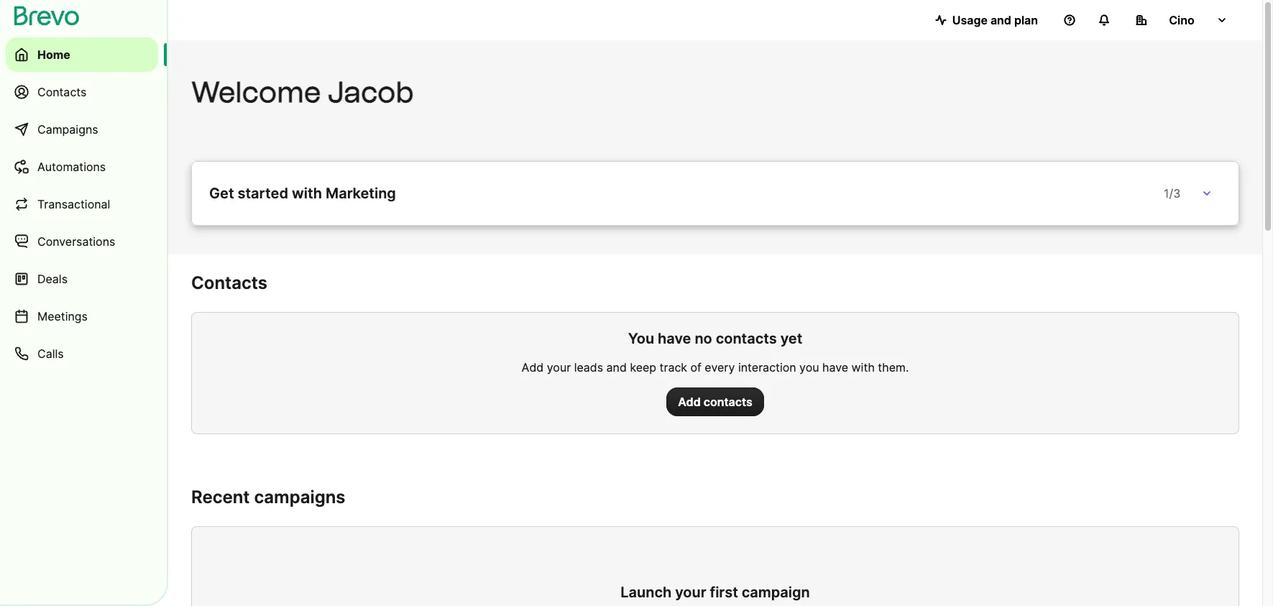Task type: describe. For each thing, give the bounding box(es) containing it.
marketing
[[326, 185, 396, 202]]

no
[[695, 330, 713, 347]]

your for recent campaigns
[[676, 584, 707, 601]]

usage and plan
[[953, 13, 1039, 27]]

get
[[209, 185, 234, 202]]

interaction
[[739, 360, 797, 375]]

them.
[[878, 360, 909, 375]]

conversations
[[37, 234, 115, 249]]

welcome jacob
[[191, 75, 414, 109]]

launch your first campaign
[[621, 584, 810, 601]]

and inside usage and plan button
[[991, 13, 1012, 27]]

deals
[[37, 272, 68, 286]]

your for you have no contacts yet
[[547, 360, 571, 375]]

meetings link
[[6, 299, 158, 334]]

add for add contacts
[[678, 395, 701, 409]]

1 vertical spatial have
[[823, 360, 849, 375]]

every
[[705, 360, 735, 375]]

deals link
[[6, 262, 158, 296]]

0 vertical spatial contacts
[[716, 330, 777, 347]]

automations
[[37, 160, 106, 174]]

1
[[1164, 186, 1170, 201]]

keep
[[630, 360, 657, 375]]

meetings
[[37, 309, 88, 324]]

campaigns link
[[6, 112, 158, 147]]

first
[[710, 584, 739, 601]]

transactional
[[37, 197, 110, 211]]

contacts inside "link"
[[37, 85, 87, 99]]

add your leads and keep track of every interaction you have with them.
[[522, 360, 909, 375]]

add contacts button
[[667, 388, 764, 416]]

0 vertical spatial have
[[658, 330, 692, 347]]

home
[[37, 47, 70, 62]]

welcome
[[191, 75, 321, 109]]

cino button
[[1125, 6, 1240, 35]]

automations link
[[6, 150, 158, 184]]

home link
[[6, 37, 158, 72]]

plan
[[1015, 13, 1039, 27]]

calls link
[[6, 337, 158, 371]]

get started with marketing
[[209, 185, 396, 202]]

usage
[[953, 13, 988, 27]]



Task type: locate. For each thing, give the bounding box(es) containing it.
contacts
[[716, 330, 777, 347], [704, 395, 753, 409]]

you
[[628, 330, 655, 347]]

contacts link
[[6, 75, 158, 109]]

1 vertical spatial contacts
[[191, 273, 268, 293]]

add left leads
[[522, 360, 544, 375]]

1 vertical spatial and
[[607, 360, 627, 375]]

0 horizontal spatial your
[[547, 360, 571, 375]]

0 vertical spatial add
[[522, 360, 544, 375]]

have right you
[[823, 360, 849, 375]]

and left keep
[[607, 360, 627, 375]]

contacts
[[37, 85, 87, 99], [191, 273, 268, 293]]

transactional link
[[6, 187, 158, 222]]

and
[[991, 13, 1012, 27], [607, 360, 627, 375]]

with
[[292, 185, 322, 202], [852, 360, 875, 375]]

1 horizontal spatial and
[[991, 13, 1012, 27]]

with right "started"
[[292, 185, 322, 202]]

0 horizontal spatial and
[[607, 360, 627, 375]]

0 vertical spatial with
[[292, 185, 322, 202]]

calls
[[37, 347, 64, 361]]

usage and plan button
[[924, 6, 1050, 35]]

0 horizontal spatial contacts
[[37, 85, 87, 99]]

1 vertical spatial add
[[678, 395, 701, 409]]

you
[[800, 360, 820, 375]]

add for add your leads and keep track of every interaction you have with them.
[[522, 360, 544, 375]]

3
[[1174, 186, 1181, 201]]

1 horizontal spatial your
[[676, 584, 707, 601]]

jacob
[[328, 75, 414, 109]]

/
[[1170, 186, 1174, 201]]

add down of
[[678, 395, 701, 409]]

add contacts
[[678, 395, 753, 409]]

1 horizontal spatial with
[[852, 360, 875, 375]]

1 horizontal spatial have
[[823, 360, 849, 375]]

1 horizontal spatial contacts
[[191, 273, 268, 293]]

0 horizontal spatial add
[[522, 360, 544, 375]]

0 horizontal spatial with
[[292, 185, 322, 202]]

launch
[[621, 584, 672, 601]]

recent
[[191, 487, 250, 508]]

0 horizontal spatial have
[[658, 330, 692, 347]]

contacts up interaction
[[716, 330, 777, 347]]

your left first
[[676, 584, 707, 601]]

1 horizontal spatial add
[[678, 395, 701, 409]]

leads
[[574, 360, 603, 375]]

0 vertical spatial your
[[547, 360, 571, 375]]

campaign
[[742, 584, 810, 601]]

contacts inside add contacts "button"
[[704, 395, 753, 409]]

your left leads
[[547, 360, 571, 375]]

1 vertical spatial your
[[676, 584, 707, 601]]

campaigns
[[37, 122, 98, 137]]

add inside add contacts "button"
[[678, 395, 701, 409]]

cino
[[1170, 13, 1195, 27]]

started
[[238, 185, 288, 202]]

have up track
[[658, 330, 692, 347]]

of
[[691, 360, 702, 375]]

recent campaigns
[[191, 487, 346, 508]]

1 vertical spatial with
[[852, 360, 875, 375]]

track
[[660, 360, 688, 375]]

yet
[[781, 330, 803, 347]]

0 vertical spatial and
[[991, 13, 1012, 27]]

campaigns
[[254, 487, 346, 508]]

1 / 3
[[1164, 186, 1181, 201]]

your
[[547, 360, 571, 375], [676, 584, 707, 601]]

with left the them.
[[852, 360, 875, 375]]

and left plan
[[991, 13, 1012, 27]]

have
[[658, 330, 692, 347], [823, 360, 849, 375]]

0 vertical spatial contacts
[[37, 85, 87, 99]]

contacts down every
[[704, 395, 753, 409]]

you have no contacts yet
[[628, 330, 803, 347]]

conversations link
[[6, 224, 158, 259]]

1 vertical spatial contacts
[[704, 395, 753, 409]]

add
[[522, 360, 544, 375], [678, 395, 701, 409]]



Task type: vqa. For each thing, say whether or not it's contained in the screenshot.
second 0% from the left
no



